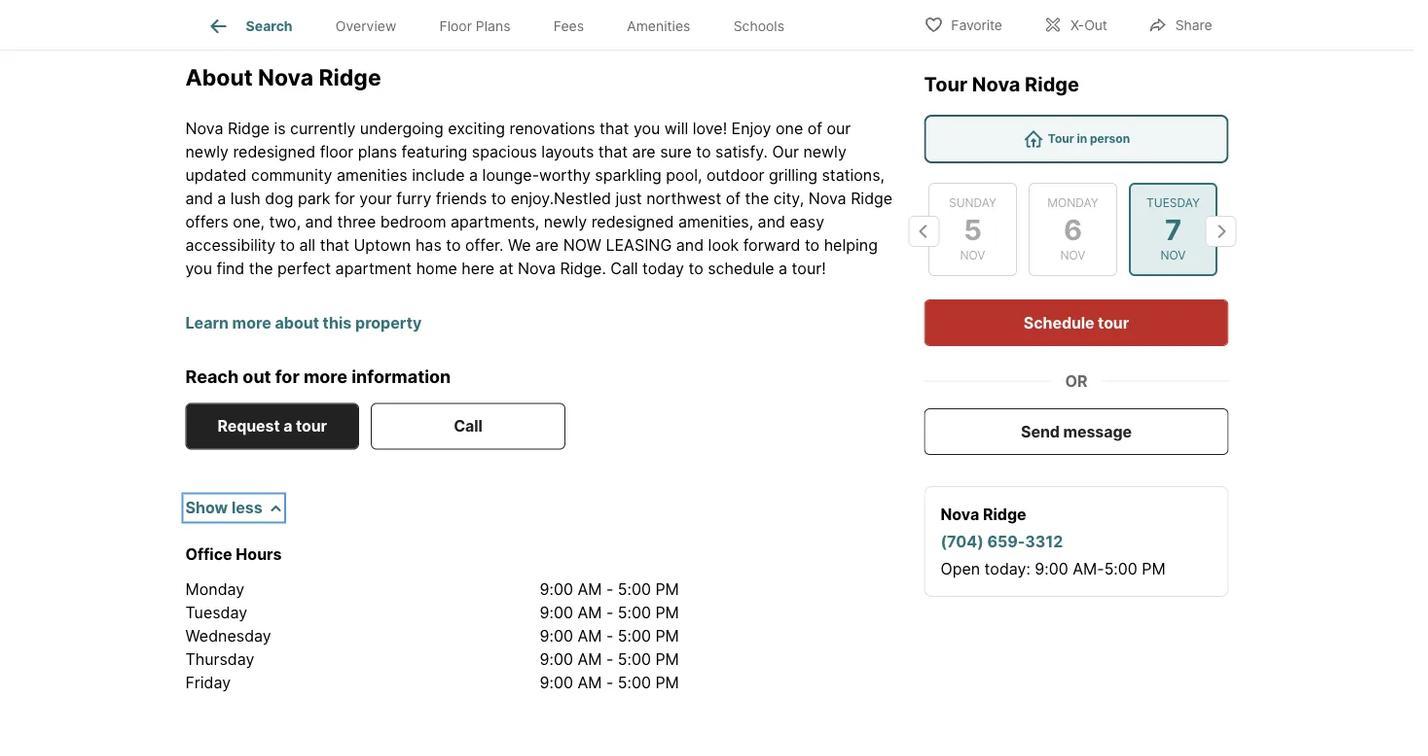 Task type: locate. For each thing, give the bounding box(es) containing it.
9:00 for tuesday
[[540, 604, 573, 623]]

1 horizontal spatial tuesday
[[1146, 196, 1200, 210]]

community
[[251, 166, 332, 185]]

2 horizontal spatial nov
[[1160, 249, 1185, 263]]

0 vertical spatial redesigned
[[233, 143, 316, 162]]

to left the all
[[280, 236, 295, 255]]

1 vertical spatial of
[[726, 189, 741, 208]]

0 vertical spatial more
[[232, 314, 271, 333]]

helping
[[824, 236, 878, 255]]

next image
[[1205, 216, 1237, 247]]

all
[[299, 236, 316, 255]]

0 horizontal spatial tour
[[296, 418, 327, 437]]

tour in person option
[[924, 115, 1229, 164]]

redesigned down the just at top
[[591, 213, 674, 232]]

tour
[[924, 73, 968, 96], [1048, 132, 1074, 146]]

layouts
[[542, 143, 594, 162]]

uptown
[[354, 236, 411, 255]]

to right has
[[446, 236, 461, 255]]

floor plans tab
[[418, 3, 532, 50]]

ridge up "tour in person" list box
[[1025, 73, 1079, 96]]

ridge left "is"
[[228, 119, 270, 138]]

5:00 for thursday
[[618, 651, 651, 670]]

for up three
[[335, 189, 355, 208]]

1 vertical spatial redesigned
[[591, 213, 674, 232]]

nov for 7
[[1160, 249, 1185, 263]]

apartments,
[[451, 213, 539, 232]]

0 vertical spatial you
[[634, 119, 660, 138]]

pm for thursday
[[655, 651, 679, 670]]

0 vertical spatial tour
[[1098, 313, 1129, 332]]

am for friday
[[578, 675, 602, 693]]

- for thursday
[[606, 651, 613, 670]]

(704) 659-3312 link
[[941, 532, 1063, 551]]

nov down 7
[[1160, 249, 1185, 263]]

tab list containing search
[[185, 0, 822, 50]]

three
[[337, 213, 376, 232]]

(704)
[[941, 532, 984, 551]]

1 horizontal spatial monday
[[1047, 196, 1098, 210]]

0 vertical spatial monday
[[1047, 196, 1098, 210]]

1 vertical spatial call
[[454, 418, 483, 437]]

monday down office
[[185, 581, 244, 600]]

newly down our at the right top of page
[[803, 143, 847, 162]]

monday for monday 6 nov
[[1047, 196, 1098, 210]]

- for friday
[[606, 675, 613, 693]]

- for monday
[[606, 581, 613, 600]]

5 - from the top
[[606, 675, 613, 693]]

tour down favorite button
[[924, 73, 968, 96]]

call button
[[371, 404, 565, 451]]

tour left in
[[1048, 132, 1074, 146]]

look
[[708, 236, 739, 255]]

1 nov from the left
[[960, 249, 985, 263]]

tour right schedule
[[1098, 313, 1129, 332]]

5 9:00 am - 5:00 pm from the top
[[540, 675, 679, 693]]

home
[[416, 259, 457, 278]]

1 horizontal spatial for
[[335, 189, 355, 208]]

the left city,
[[745, 189, 769, 208]]

fees tab
[[532, 3, 606, 50]]

1 horizontal spatial are
[[632, 143, 656, 162]]

0 horizontal spatial more
[[232, 314, 271, 333]]

monday for monday
[[185, 581, 244, 600]]

9:00 for monday
[[540, 581, 573, 600]]

nova ridge is currently undergoing exciting renovations that you will love!  enjoy one of our newly redesigned floor plans featuring spacious layouts that are sure to satisfy. our newly updated community amenities include a lounge-worthy sparkling pool, outdoor grilling stations, and a lush dog park for your furry friends to enjoy.nestled just northwest of the city, nova ridge offers one, two, and three bedroom apartments, newly redesigned amenities, and easy accessibility to all that uptown has to offer. we  are now leasing and look forward to helping you find the perfect apartment home here at nova ridge. call today to schedule a tour!
[[185, 119, 893, 278]]

the right find on the left top
[[249, 259, 273, 278]]

a left tour!
[[779, 259, 788, 278]]

and
[[185, 189, 213, 208], [305, 213, 333, 232], [758, 213, 785, 232], [676, 236, 704, 255]]

tour down reach out for more information
[[296, 418, 327, 437]]

nova up (704)
[[941, 505, 979, 524]]

am for wednesday
[[578, 628, 602, 647]]

0 horizontal spatial for
[[275, 366, 300, 388]]

of down 'outdoor'
[[726, 189, 741, 208]]

1 horizontal spatial you
[[634, 119, 660, 138]]

amenities,
[[678, 213, 753, 232]]

1 horizontal spatial tour
[[1048, 132, 1074, 146]]

you left will
[[634, 119, 660, 138]]

forward
[[743, 236, 800, 255]]

0 vertical spatial call
[[611, 259, 638, 278]]

two,
[[269, 213, 301, 232]]

accessibility
[[185, 236, 276, 255]]

about nova ridge
[[185, 64, 381, 91]]

send message
[[1021, 422, 1132, 441]]

person
[[1090, 132, 1130, 146]]

tuesday
[[1146, 196, 1200, 210], [185, 604, 247, 623]]

1 vertical spatial for
[[275, 366, 300, 388]]

to up the apartments,
[[491, 189, 506, 208]]

outdoor
[[707, 166, 765, 185]]

nova up easy
[[809, 189, 846, 208]]

friends
[[436, 189, 487, 208]]

tuesday up 7
[[1146, 196, 1200, 210]]

newly
[[185, 143, 229, 162], [803, 143, 847, 162], [544, 213, 587, 232]]

call inside 'nova ridge is currently undergoing exciting renovations that you will love!  enjoy one of our newly redesigned floor plans featuring spacious layouts that are sure to satisfy. our newly updated community amenities include a lounge-worthy sparkling pool, outdoor grilling stations, and a lush dog park for your furry friends to enjoy.nestled just northwest of the city, nova ridge offers one, two, and three bedroom apartments, newly redesigned amenities, and easy accessibility to all that uptown has to offer. we  are now leasing and look forward to helping you find the perfect apartment home here at nova ridge. call today to schedule a tour!'
[[611, 259, 638, 278]]

are up sparkling
[[632, 143, 656, 162]]

- for tuesday
[[606, 604, 613, 623]]

5:00 for tuesday
[[618, 604, 651, 623]]

0 horizontal spatial monday
[[185, 581, 244, 600]]

1 vertical spatial tour
[[1048, 132, 1074, 146]]

nova ridge (704) 659-3312 open today: 9:00 am-5:00 pm
[[941, 505, 1166, 579]]

of
[[808, 119, 822, 138], [726, 189, 741, 208]]

tab list
[[185, 0, 822, 50]]

about
[[185, 64, 253, 91]]

a right request
[[283, 418, 292, 437]]

6
[[1063, 213, 1082, 247]]

property
[[355, 314, 422, 333]]

easy
[[790, 213, 824, 232]]

1 horizontal spatial newly
[[544, 213, 587, 232]]

0 horizontal spatial are
[[535, 236, 559, 255]]

just
[[616, 189, 642, 208]]

5:00 for wednesday
[[618, 628, 651, 647]]

2 - from the top
[[606, 604, 613, 623]]

at
[[499, 259, 513, 278]]

and left look
[[676, 236, 704, 255]]

am for thursday
[[578, 651, 602, 670]]

0 horizontal spatial call
[[454, 418, 483, 437]]

1 horizontal spatial tour
[[1098, 313, 1129, 332]]

nov down 5
[[960, 249, 985, 263]]

0 horizontal spatial tour
[[924, 73, 968, 96]]

learn more about this property
[[185, 314, 422, 333]]

tour for tour in person
[[1048, 132, 1074, 146]]

2 am from the top
[[578, 604, 602, 623]]

1 vertical spatial monday
[[185, 581, 244, 600]]

nov inside 'sunday 5 nov'
[[960, 249, 985, 263]]

office hours
[[185, 546, 282, 565]]

will
[[665, 119, 688, 138]]

open
[[941, 560, 980, 579]]

and up offers
[[185, 189, 213, 208]]

tuesday up wednesday
[[185, 604, 247, 623]]

1 vertical spatial tuesday
[[185, 604, 247, 623]]

favorite button
[[907, 4, 1019, 44]]

-
[[606, 581, 613, 600], [606, 604, 613, 623], [606, 628, 613, 647], [606, 651, 613, 670], [606, 675, 613, 693]]

we
[[508, 236, 531, 255]]

1 vertical spatial the
[[249, 259, 273, 278]]

0 horizontal spatial you
[[185, 259, 212, 278]]

of left our at the right top of page
[[808, 119, 822, 138]]

9:00 am - 5:00 pm for monday
[[540, 581, 679, 600]]

lush
[[231, 189, 261, 208]]

1 vertical spatial more
[[304, 366, 348, 388]]

9:00 am - 5:00 pm for tuesday
[[540, 604, 679, 623]]

3 9:00 am - 5:00 pm from the top
[[540, 628, 679, 647]]

0 horizontal spatial nov
[[960, 249, 985, 263]]

1 vertical spatial tour
[[296, 418, 327, 437]]

ridge inside nova ridge (704) 659-3312 open today: 9:00 am-5:00 pm
[[983, 505, 1026, 524]]

nov inside tuesday 7 nov
[[1160, 249, 1185, 263]]

and down park on the top left of page
[[305, 213, 333, 232]]

are right we
[[535, 236, 559, 255]]

for right out
[[275, 366, 300, 388]]

1 9:00 am - 5:00 pm from the top
[[540, 581, 679, 600]]

1 horizontal spatial nov
[[1060, 249, 1085, 263]]

7
[[1164, 213, 1181, 247]]

in
[[1077, 132, 1087, 146]]

bedroom
[[380, 213, 446, 232]]

exciting
[[448, 119, 505, 138]]

3 - from the top
[[606, 628, 613, 647]]

today:
[[985, 560, 1031, 579]]

schools tab
[[712, 3, 806, 50]]

0 vertical spatial tuesday
[[1146, 196, 1200, 210]]

pm inside nova ridge (704) 659-3312 open today: 9:00 am-5:00 pm
[[1142, 560, 1166, 579]]

0 vertical spatial of
[[808, 119, 822, 138]]

0 vertical spatial for
[[335, 189, 355, 208]]

show less
[[185, 499, 263, 518]]

1 - from the top
[[606, 581, 613, 600]]

monday 6 nov
[[1047, 196, 1098, 263]]

today
[[642, 259, 684, 278]]

and up forward
[[758, 213, 785, 232]]

for inside 'nova ridge is currently undergoing exciting renovations that you will love!  enjoy one of our newly redesigned floor plans featuring spacious layouts that are sure to satisfy. our newly updated community amenities include a lounge-worthy sparkling pool, outdoor grilling stations, and a lush dog park for your furry friends to enjoy.nestled just northwest of the city, nova ridge offers one, two, and three bedroom apartments, newly redesigned amenities, and easy accessibility to all that uptown has to offer. we  are now leasing and look forward to helping you find the perfect apartment home here at nova ridge. call today to schedule a tour!'
[[335, 189, 355, 208]]

3 nov from the left
[[1160, 249, 1185, 263]]

ridge
[[319, 64, 381, 91], [1025, 73, 1079, 96], [228, 119, 270, 138], [851, 189, 893, 208], [983, 505, 1026, 524]]

the
[[745, 189, 769, 208], [249, 259, 273, 278]]

2 9:00 am - 5:00 pm from the top
[[540, 604, 679, 623]]

2 vertical spatial that
[[320, 236, 349, 255]]

0 vertical spatial are
[[632, 143, 656, 162]]

4 - from the top
[[606, 651, 613, 670]]

4 9:00 am - 5:00 pm from the top
[[540, 651, 679, 670]]

5 am from the top
[[578, 675, 602, 693]]

nov for 6
[[1060, 249, 1085, 263]]

amenities
[[337, 166, 407, 185]]

newly up the updated
[[185, 143, 229, 162]]

request
[[218, 418, 280, 437]]

request a tour
[[218, 418, 327, 437]]

1 horizontal spatial of
[[808, 119, 822, 138]]

sunday 5 nov
[[948, 196, 996, 263]]

3 am from the top
[[578, 628, 602, 647]]

nov down the 6
[[1060, 249, 1085, 263]]

1 horizontal spatial call
[[611, 259, 638, 278]]

overview tab
[[314, 3, 418, 50]]

ridge up 659-
[[983, 505, 1026, 524]]

9:00 inside nova ridge (704) 659-3312 open today: 9:00 am-5:00 pm
[[1035, 560, 1068, 579]]

monday up the 6
[[1047, 196, 1098, 210]]

newly down the enjoy.nestled
[[544, 213, 587, 232]]

show
[[185, 499, 228, 518]]

4 am from the top
[[578, 651, 602, 670]]

spacious
[[472, 143, 537, 162]]

more right learn
[[232, 314, 271, 333]]

call
[[611, 259, 638, 278], [454, 418, 483, 437]]

ridge down overview "tab"
[[319, 64, 381, 91]]

nov inside monday 6 nov
[[1060, 249, 1085, 263]]

one
[[776, 119, 803, 138]]

request a tour button
[[185, 404, 359, 451]]

1 am from the top
[[578, 581, 602, 600]]

0 vertical spatial the
[[745, 189, 769, 208]]

you left find on the left top
[[185, 259, 212, 278]]

grilling
[[769, 166, 818, 185]]

0 horizontal spatial newly
[[185, 143, 229, 162]]

redesigned down "is"
[[233, 143, 316, 162]]

2 nov from the left
[[1060, 249, 1085, 263]]

fees
[[554, 18, 584, 34]]

0 horizontal spatial redesigned
[[233, 143, 316, 162]]

to down love! at the top
[[696, 143, 711, 162]]

send
[[1021, 422, 1060, 441]]

0 horizontal spatial of
[[726, 189, 741, 208]]

5:00 for friday
[[618, 675, 651, 693]]

0 vertical spatial tour
[[924, 73, 968, 96]]

0 horizontal spatial the
[[249, 259, 273, 278]]

0 horizontal spatial tuesday
[[185, 604, 247, 623]]

more down this
[[304, 366, 348, 388]]

tour!
[[792, 259, 826, 278]]

previous image
[[909, 216, 940, 247]]

tour inside option
[[1048, 132, 1074, 146]]



Task type: describe. For each thing, give the bounding box(es) containing it.
5:00 inside nova ridge (704) 659-3312 open today: 9:00 am-5:00 pm
[[1104, 560, 1138, 579]]

nova up "is"
[[258, 64, 313, 91]]

nov for 5
[[960, 249, 985, 263]]

park
[[298, 189, 330, 208]]

floor plans
[[439, 18, 510, 34]]

featuring
[[402, 143, 467, 162]]

this
[[323, 314, 352, 333]]

schedule tour button
[[924, 300, 1229, 346]]

1 vertical spatial you
[[185, 259, 212, 278]]

am for monday
[[578, 581, 602, 600]]

pm for wednesday
[[655, 628, 679, 647]]

plans
[[358, 143, 397, 162]]

nova inside nova ridge (704) 659-3312 open today: 9:00 am-5:00 pm
[[941, 505, 979, 524]]

message
[[1063, 422, 1132, 441]]

search link
[[207, 15, 293, 38]]

0 vertical spatial that
[[600, 119, 629, 138]]

is
[[274, 119, 286, 138]]

1 horizontal spatial redesigned
[[591, 213, 674, 232]]

floor
[[439, 18, 472, 34]]

tour nova ridge
[[924, 73, 1079, 96]]

one,
[[233, 213, 265, 232]]

send message button
[[924, 409, 1229, 456]]

9:00 am - 5:00 pm for thursday
[[540, 651, 679, 670]]

tuesday 7 nov
[[1146, 196, 1200, 263]]

9:00 am - 5:00 pm for wednesday
[[540, 628, 679, 647]]

a inside request a tour button
[[283, 418, 292, 437]]

stations,
[[822, 166, 885, 185]]

overview
[[336, 18, 396, 34]]

pm for tuesday
[[655, 604, 679, 623]]

or
[[1065, 372, 1088, 391]]

here
[[462, 259, 495, 278]]

- for wednesday
[[606, 628, 613, 647]]

undergoing
[[360, 119, 444, 138]]

1 vertical spatial that
[[598, 143, 628, 162]]

enjoy.nestled
[[511, 189, 611, 208]]

am for tuesday
[[578, 604, 602, 623]]

x-out button
[[1027, 4, 1124, 44]]

out
[[243, 366, 271, 388]]

1 horizontal spatial more
[[304, 366, 348, 388]]

2 horizontal spatial newly
[[803, 143, 847, 162]]

enjoy
[[732, 119, 771, 138]]

reach out for more information
[[185, 366, 451, 388]]

offers
[[185, 213, 229, 232]]

a left 'lush'
[[217, 189, 226, 208]]

has
[[416, 236, 442, 255]]

3312
[[1025, 532, 1063, 551]]

your
[[359, 189, 392, 208]]

tuesday for tuesday 7 nov
[[1146, 196, 1200, 210]]

tour for tour nova ridge
[[924, 73, 968, 96]]

learn
[[185, 314, 229, 333]]

updated
[[185, 166, 247, 185]]

schedule tour
[[1024, 313, 1129, 332]]

perfect
[[277, 259, 331, 278]]

sure
[[660, 143, 692, 162]]

ridge down stations, on the top right of the page
[[851, 189, 893, 208]]

9:00 for thursday
[[540, 651, 573, 670]]

renovations
[[510, 119, 595, 138]]

nova up the updated
[[185, 119, 223, 138]]

currently
[[290, 119, 356, 138]]

tour in person
[[1048, 132, 1130, 146]]

now
[[563, 236, 602, 255]]

9:00 for friday
[[540, 675, 573, 693]]

659-
[[987, 532, 1025, 551]]

amenities
[[627, 18, 690, 34]]

floor
[[320, 143, 354, 162]]

our
[[772, 143, 799, 162]]

search
[[246, 18, 293, 34]]

pool,
[[666, 166, 702, 185]]

pm for monday
[[655, 581, 679, 600]]

include
[[412, 166, 465, 185]]

tour in person list box
[[924, 115, 1229, 164]]

5
[[963, 213, 981, 247]]

x-
[[1071, 17, 1084, 34]]

worthy
[[539, 166, 591, 185]]

to up tour!
[[805, 236, 820, 255]]

9:00 am - 5:00 pm for friday
[[540, 675, 679, 693]]

schedule
[[708, 259, 774, 278]]

share button
[[1132, 4, 1229, 44]]

x-out
[[1071, 17, 1107, 34]]

tuesday for tuesday
[[185, 604, 247, 623]]

1 vertical spatial are
[[535, 236, 559, 255]]

call inside button
[[454, 418, 483, 437]]

5:00 for monday
[[618, 581, 651, 600]]

show less button
[[185, 497, 282, 521]]

pm for friday
[[655, 675, 679, 693]]

1 horizontal spatial the
[[745, 189, 769, 208]]

favorite
[[951, 17, 1002, 34]]

office
[[185, 546, 232, 565]]

to right today
[[689, 259, 703, 278]]

thursday
[[185, 651, 254, 670]]

wednesday
[[185, 628, 271, 647]]

less
[[232, 499, 263, 518]]

call link
[[371, 404, 565, 451]]

9:00 for wednesday
[[540, 628, 573, 647]]

schedule
[[1024, 313, 1094, 332]]

out
[[1084, 17, 1107, 34]]

apartment
[[335, 259, 412, 278]]

plans
[[476, 18, 510, 34]]

satisfy.
[[715, 143, 768, 162]]

friday
[[185, 675, 231, 693]]

amenities tab
[[606, 3, 712, 50]]

offer.
[[465, 236, 504, 255]]

furry
[[396, 189, 432, 208]]

a up friends
[[469, 166, 478, 185]]

nova down we
[[518, 259, 556, 278]]

nova down favorite at the right
[[972, 73, 1020, 96]]



Task type: vqa. For each thing, say whether or not it's contained in the screenshot.
third NOV from left
yes



